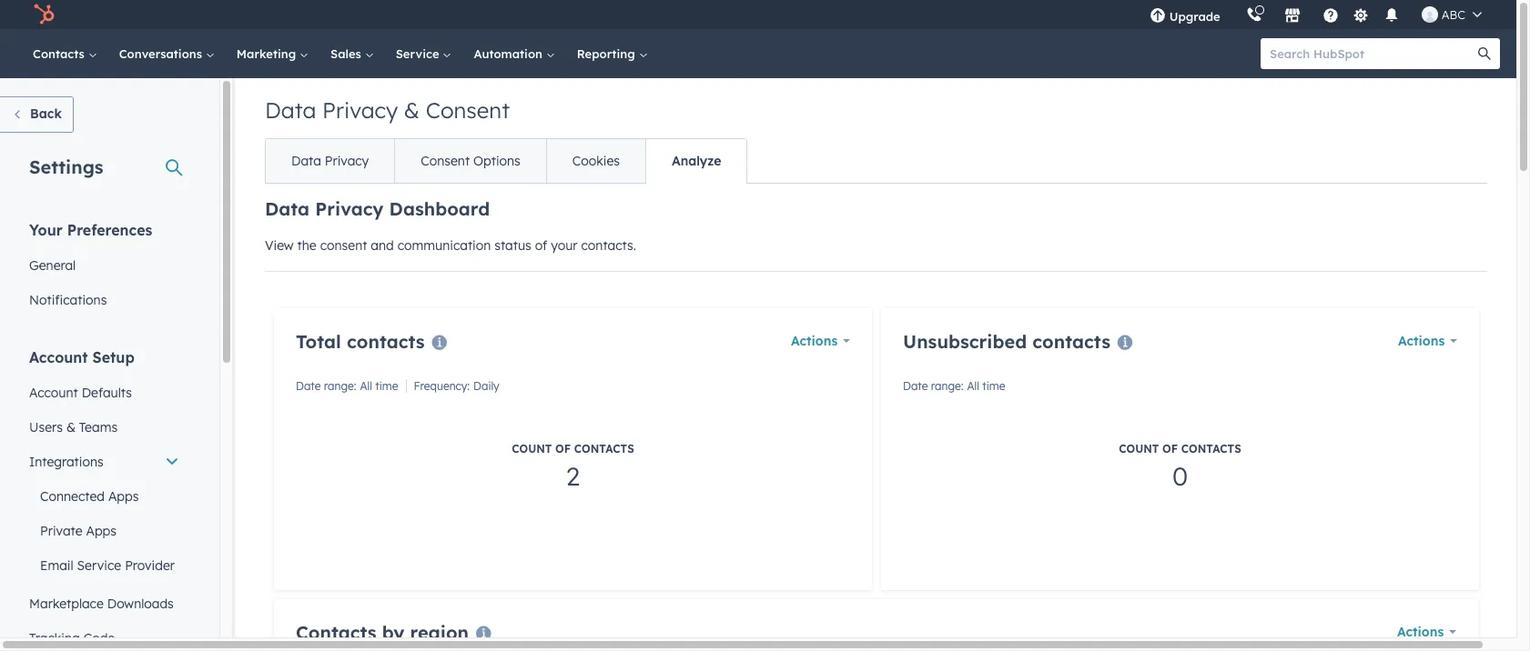 Task type: locate. For each thing, give the bounding box(es) containing it.
count of contacts 2
[[512, 442, 634, 492]]

connected
[[40, 489, 105, 505]]

privacy for dashboard
[[315, 198, 384, 220]]

1 vertical spatial consent
[[421, 153, 470, 169]]

setup
[[92, 349, 135, 367]]

contacts
[[347, 330, 425, 353], [1033, 330, 1111, 353]]

code
[[83, 631, 115, 647]]

0 horizontal spatial date
[[296, 380, 321, 393]]

private apps
[[40, 523, 117, 540]]

1 horizontal spatial date
[[903, 380, 928, 393]]

apps down integrations button
[[108, 489, 139, 505]]

privacy
[[322, 96, 398, 124], [325, 153, 369, 169], [315, 198, 384, 220]]

1 horizontal spatial service
[[396, 46, 443, 61]]

dashboard
[[389, 198, 490, 220]]

all down unsubscribed
[[967, 380, 979, 393]]

region
[[410, 622, 469, 645]]

data privacy dashboard
[[265, 198, 490, 220]]

account defaults
[[29, 385, 132, 401]]

& inside users & teams link
[[66, 420, 76, 436]]

data down marketing link
[[265, 96, 316, 124]]

0 vertical spatial &
[[404, 96, 420, 124]]

time for 0
[[983, 380, 1006, 393]]

analyze
[[672, 153, 721, 169]]

date
[[296, 380, 321, 393], [903, 380, 928, 393]]

email
[[40, 558, 73, 574]]

navigation
[[265, 138, 748, 184]]

of inside count of contacts 0
[[1163, 442, 1178, 456]]

1 vertical spatial service
[[77, 558, 121, 574]]

service up data privacy & consent
[[396, 46, 443, 61]]

1 all from the left
[[360, 380, 372, 393]]

contacts left by
[[296, 622, 377, 645]]

account up account defaults
[[29, 349, 88, 367]]

marketing link
[[226, 29, 320, 78]]

conversations link
[[108, 29, 226, 78]]

all down total contacts
[[360, 380, 372, 393]]

of inside count of contacts 2
[[555, 442, 571, 456]]

consent up consent options link
[[426, 96, 510, 124]]

data up the view
[[265, 198, 310, 220]]

1 horizontal spatial count
[[1119, 442, 1159, 456]]

1 contacts from the left
[[347, 330, 425, 353]]

0 horizontal spatial contacts
[[347, 330, 425, 353]]

data for data privacy dashboard
[[265, 198, 310, 220]]

account up users
[[29, 385, 78, 401]]

defaults
[[82, 385, 132, 401]]

1 range: from the left
[[324, 380, 356, 393]]

1 vertical spatial apps
[[86, 523, 117, 540]]

private apps link
[[18, 514, 190, 549]]

1 vertical spatial account
[[29, 385, 78, 401]]

time down unsubscribed contacts
[[983, 380, 1006, 393]]

2 count from the left
[[1119, 442, 1159, 456]]

1 horizontal spatial all
[[967, 380, 979, 393]]

cookies
[[572, 153, 620, 169]]

2 contacts from the left
[[1033, 330, 1111, 353]]

actions button
[[791, 329, 850, 354], [1398, 329, 1457, 354], [1397, 620, 1457, 645]]

count inside count of contacts 2
[[512, 442, 552, 456]]

of for 2
[[555, 442, 571, 456]]

& down service link
[[404, 96, 420, 124]]

data for data privacy
[[291, 153, 321, 169]]

contacts up 2
[[574, 442, 634, 456]]

of
[[535, 238, 547, 254], [555, 442, 571, 456], [1163, 442, 1178, 456]]

frequency:
[[414, 380, 470, 393]]

1 date range: all time from the left
[[296, 380, 398, 393]]

range: down total contacts
[[324, 380, 356, 393]]

cookies link
[[546, 139, 645, 183]]

data up the
[[291, 153, 321, 169]]

settings image
[[1353, 8, 1369, 24]]

account inside account defaults link
[[29, 385, 78, 401]]

calling icon image
[[1246, 7, 1262, 24]]

1 horizontal spatial contacts
[[1033, 330, 1111, 353]]

provider
[[125, 558, 175, 574]]

privacy up "consent" on the top of page
[[315, 198, 384, 220]]

actions
[[791, 333, 838, 350], [1398, 333, 1445, 350], [1397, 624, 1444, 641]]

the
[[297, 238, 317, 254]]

upgrade image
[[1149, 8, 1166, 25]]

2 date from the left
[[903, 380, 928, 393]]

0 vertical spatial apps
[[108, 489, 139, 505]]

actions button for 2
[[791, 329, 850, 354]]

privacy down sales link
[[322, 96, 398, 124]]

marketplace
[[29, 596, 104, 613]]

1 vertical spatial &
[[66, 420, 76, 436]]

general
[[29, 258, 76, 274]]

0 horizontal spatial all
[[360, 380, 372, 393]]

0 vertical spatial data
[[265, 96, 316, 124]]

email service provider link
[[18, 549, 190, 584]]

date range: all time down total contacts
[[296, 380, 398, 393]]

data privacy link
[[266, 139, 394, 183]]

service inside account setup element
[[77, 558, 121, 574]]

date range: all time for daily
[[296, 380, 398, 393]]

time
[[375, 380, 398, 393], [983, 380, 1006, 393]]

consent options
[[421, 153, 521, 169]]

email service provider
[[40, 558, 175, 574]]

1 account from the top
[[29, 349, 88, 367]]

range:
[[324, 380, 356, 393], [931, 380, 964, 393]]

count
[[512, 442, 552, 456], [1119, 442, 1159, 456]]

1 horizontal spatial &
[[404, 96, 420, 124]]

1 horizontal spatial time
[[983, 380, 1006, 393]]

0 vertical spatial account
[[29, 349, 88, 367]]

by
[[382, 622, 405, 645]]

1 vertical spatial privacy
[[325, 153, 369, 169]]

1 horizontal spatial range:
[[931, 380, 964, 393]]

menu
[[1137, 0, 1495, 29]]

0 horizontal spatial service
[[77, 558, 121, 574]]

sales
[[331, 46, 365, 61]]

& right users
[[66, 420, 76, 436]]

consent
[[426, 96, 510, 124], [421, 153, 470, 169]]

abc button
[[1411, 0, 1493, 29]]

total
[[296, 330, 341, 353]]

tracking code link
[[18, 622, 190, 652]]

0 horizontal spatial time
[[375, 380, 398, 393]]

contacts for 0
[[1033, 330, 1111, 353]]

date for daily
[[296, 380, 321, 393]]

1 horizontal spatial date range: all time
[[903, 380, 1006, 393]]

account
[[29, 349, 88, 367], [29, 385, 78, 401]]

2 time from the left
[[983, 380, 1006, 393]]

apps for private apps
[[86, 523, 117, 540]]

your
[[551, 238, 578, 254]]

2 vertical spatial privacy
[[315, 198, 384, 220]]

0 vertical spatial privacy
[[322, 96, 398, 124]]

private
[[40, 523, 82, 540]]

0 horizontal spatial range:
[[324, 380, 356, 393]]

menu containing abc
[[1137, 0, 1495, 29]]

1 count from the left
[[512, 442, 552, 456]]

0 vertical spatial service
[[396, 46, 443, 61]]

contacts
[[33, 46, 88, 61], [574, 442, 634, 456], [1181, 442, 1241, 456], [296, 622, 377, 645]]

time down total contacts
[[375, 380, 398, 393]]

options
[[473, 153, 521, 169]]

time for daily
[[375, 380, 398, 393]]

of up 2
[[555, 442, 571, 456]]

1 time from the left
[[375, 380, 398, 393]]

&
[[404, 96, 420, 124], [66, 420, 76, 436]]

contacts.
[[581, 238, 636, 254]]

date down total
[[296, 380, 321, 393]]

conversations
[[119, 46, 206, 61]]

0 horizontal spatial date range: all time
[[296, 380, 398, 393]]

users
[[29, 420, 63, 436]]

notifications
[[29, 292, 107, 309]]

2 all from the left
[[967, 380, 979, 393]]

account for account defaults
[[29, 385, 78, 401]]

marketplaces image
[[1284, 8, 1301, 25]]

of for 0
[[1163, 442, 1178, 456]]

1 horizontal spatial of
[[555, 442, 571, 456]]

apps for connected apps
[[108, 489, 139, 505]]

service down "private apps" 'link'
[[77, 558, 121, 574]]

0 horizontal spatial &
[[66, 420, 76, 436]]

contacts up 0
[[1181, 442, 1241, 456]]

2 date range: all time from the left
[[903, 380, 1006, 393]]

2 vertical spatial data
[[265, 198, 310, 220]]

privacy up data privacy dashboard
[[325, 153, 369, 169]]

service
[[396, 46, 443, 61], [77, 558, 121, 574]]

of left your
[[535, 238, 547, 254]]

unsubscribed
[[903, 330, 1027, 353]]

and
[[371, 238, 394, 254]]

date range: all time down unsubscribed
[[903, 380, 1006, 393]]

1 date from the left
[[296, 380, 321, 393]]

of up 0
[[1163, 442, 1178, 456]]

back link
[[0, 96, 74, 133]]

2 range: from the left
[[931, 380, 964, 393]]

contacts down hubspot link
[[33, 46, 88, 61]]

2 horizontal spatial of
[[1163, 442, 1178, 456]]

tracking code
[[29, 631, 115, 647]]

2 account from the top
[[29, 385, 78, 401]]

consent up "dashboard"
[[421, 153, 470, 169]]

0 horizontal spatial count
[[512, 442, 552, 456]]

data
[[265, 96, 316, 124], [291, 153, 321, 169], [265, 198, 310, 220]]

apps up email service provider link
[[86, 523, 117, 540]]

count inside count of contacts 0
[[1119, 442, 1159, 456]]

count of contacts 0
[[1119, 442, 1241, 492]]

abc
[[1442, 7, 1466, 22]]

service link
[[385, 29, 463, 78]]

settings link
[[1350, 5, 1373, 24]]

data privacy
[[291, 153, 369, 169]]

range: down unsubscribed
[[931, 380, 964, 393]]

1 vertical spatial data
[[291, 153, 321, 169]]

date down unsubscribed
[[903, 380, 928, 393]]

communication
[[398, 238, 491, 254]]



Task type: vqa. For each thing, say whether or not it's contained in the screenshot.
service link
yes



Task type: describe. For each thing, give the bounding box(es) containing it.
tracking
[[29, 631, 80, 647]]

notifications button
[[1376, 0, 1407, 29]]

hubspot image
[[33, 4, 55, 25]]

reporting
[[577, 46, 639, 61]]

navigation containing data privacy
[[265, 138, 748, 184]]

teams
[[79, 420, 118, 436]]

sales link
[[320, 29, 385, 78]]

connected apps link
[[18, 480, 190, 514]]

all for daily
[[360, 380, 372, 393]]

integrations button
[[18, 445, 190, 480]]

marketplace downloads link
[[18, 587, 190, 622]]

upgrade
[[1169, 9, 1221, 24]]

automation
[[474, 46, 546, 61]]

daily
[[473, 380, 499, 393]]

frequency: daily
[[414, 380, 499, 393]]

marketplace downloads
[[29, 596, 174, 613]]

hubspot link
[[22, 4, 68, 25]]

0 horizontal spatial of
[[535, 238, 547, 254]]

0
[[1172, 461, 1188, 492]]

back
[[30, 106, 62, 122]]

date range: all time for 0
[[903, 380, 1006, 393]]

count for 0
[[1119, 442, 1159, 456]]

status
[[495, 238, 531, 254]]

unsubscribed contacts
[[903, 330, 1111, 353]]

contacts for 2
[[347, 330, 425, 353]]

calling icon button
[[1239, 3, 1270, 26]]

consent
[[320, 238, 367, 254]]

search button
[[1469, 38, 1500, 69]]

marketplaces button
[[1273, 0, 1312, 29]]

contacts by region
[[296, 622, 469, 645]]

help image
[[1322, 8, 1339, 25]]

range: for 0
[[931, 380, 964, 393]]

users & teams link
[[18, 411, 190, 445]]

contacts inside count of contacts 2
[[574, 442, 634, 456]]

your
[[29, 221, 63, 239]]

account setup element
[[18, 348, 190, 652]]

notifications link
[[18, 283, 190, 318]]

count for 2
[[512, 442, 552, 456]]

automation link
[[463, 29, 566, 78]]

reporting link
[[566, 29, 659, 78]]

view
[[265, 238, 294, 254]]

search image
[[1478, 47, 1491, 60]]

analyze link
[[645, 139, 747, 183]]

account defaults link
[[18, 376, 190, 411]]

settings
[[29, 156, 103, 178]]

consent options link
[[394, 139, 546, 183]]

actions for 0
[[1398, 333, 1445, 350]]

brad klo image
[[1422, 6, 1438, 23]]

contacts inside count of contacts 0
[[1181, 442, 1241, 456]]

notifications image
[[1383, 8, 1400, 25]]

connected apps
[[40, 489, 139, 505]]

0 vertical spatial consent
[[426, 96, 510, 124]]

all for 0
[[967, 380, 979, 393]]

data privacy & consent
[[265, 96, 510, 124]]

your preferences element
[[18, 220, 190, 318]]

Search HubSpot search field
[[1261, 38, 1484, 69]]

date for 0
[[903, 380, 928, 393]]

users & teams
[[29, 420, 118, 436]]

actions button for 0
[[1398, 329, 1457, 354]]

privacy for &
[[322, 96, 398, 124]]

preferences
[[67, 221, 152, 239]]

range: for daily
[[324, 380, 356, 393]]

actions for 2
[[791, 333, 838, 350]]

contacts link
[[22, 29, 108, 78]]

consent inside navigation
[[421, 153, 470, 169]]

marketing
[[237, 46, 300, 61]]

2
[[566, 461, 580, 492]]

total contacts
[[296, 330, 425, 353]]

account for account setup
[[29, 349, 88, 367]]

integrations
[[29, 454, 104, 471]]

help button
[[1315, 0, 1346, 29]]

your preferences
[[29, 221, 152, 239]]

view the consent and communication status of your contacts.
[[265, 238, 636, 254]]

downloads
[[107, 596, 174, 613]]

privacy inside data privacy link
[[325, 153, 369, 169]]

general link
[[18, 249, 190, 283]]

data for data privacy & consent
[[265, 96, 316, 124]]

account setup
[[29, 349, 135, 367]]



